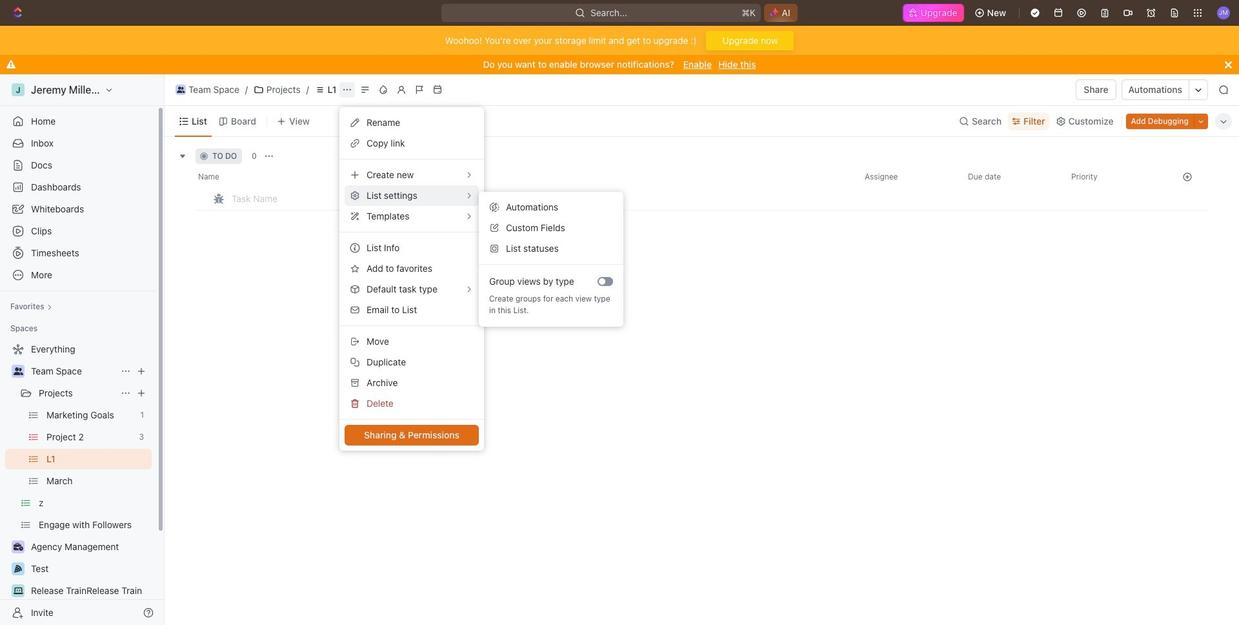 Task type: describe. For each thing, give the bounding box(es) containing it.
Task Name text field
[[232, 188, 609, 209]]

user group image
[[177, 87, 185, 93]]

tree inside sidebar navigation
[[5, 339, 152, 625]]



Task type: locate. For each thing, give the bounding box(es) containing it.
tree
[[5, 339, 152, 625]]

user group image
[[13, 367, 23, 375]]

sidebar navigation
[[0, 74, 165, 625]]



Task type: vqa. For each thing, say whether or not it's contained in the screenshot.
the Jacob Simon's Workspace, , "element"
no



